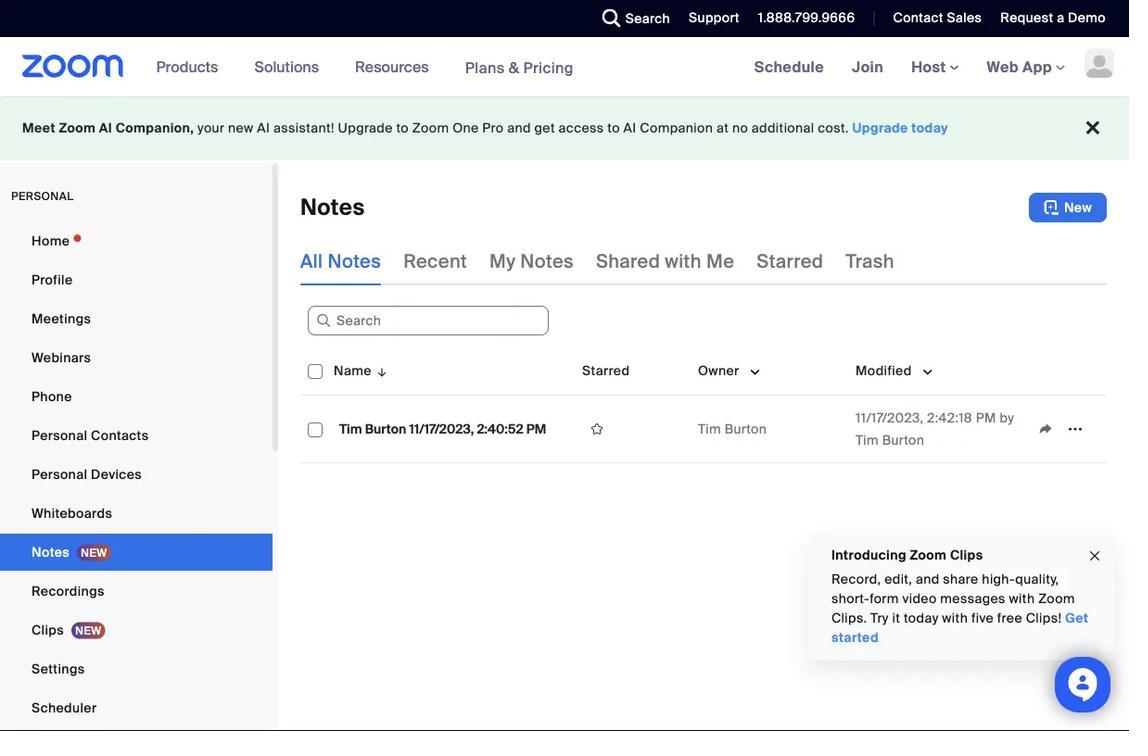 Task type: vqa. For each thing, say whether or not it's contained in the screenshot.
Request
yes



Task type: locate. For each thing, give the bounding box(es) containing it.
to right the access
[[608, 120, 620, 137]]

11/17/2023, down the modified
[[856, 409, 924, 427]]

recordings link
[[0, 573, 273, 610]]

whiteboards link
[[0, 495, 273, 532]]

starred up tim burton 11/17/2023, 2:40:52 pm unstarred icon
[[582, 362, 630, 379]]

plans & pricing
[[465, 58, 574, 77]]

1 horizontal spatial starred
[[757, 249, 824, 273]]

tim burton 11/17/2023, 2:40:52 pm button
[[334, 417, 552, 441]]

1 horizontal spatial clips
[[950, 547, 983, 564]]

burton down owner
[[725, 421, 767, 438]]

upgrade today link
[[853, 120, 949, 137]]

tim down the modified
[[856, 432, 879, 449]]

1 horizontal spatial and
[[916, 571, 940, 588]]

burton down arrow down icon
[[365, 421, 406, 438]]

and left get
[[507, 120, 531, 137]]

2 horizontal spatial burton
[[883, 432, 925, 449]]

0 horizontal spatial pm
[[526, 421, 546, 438]]

five
[[972, 610, 994, 627]]

ai left the companion,
[[99, 120, 112, 137]]

personal down phone
[[32, 427, 87, 444]]

clips up settings at the bottom
[[32, 622, 64, 639]]

and inside meet zoom ai companion, footer
[[507, 120, 531, 137]]

plans & pricing link
[[465, 58, 574, 77], [465, 58, 574, 77]]

1 personal from the top
[[32, 427, 87, 444]]

11/17/2023, left 2:40:52
[[409, 421, 474, 438]]

banner
[[0, 37, 1130, 98]]

2 horizontal spatial tim
[[856, 432, 879, 449]]

notes right my
[[521, 249, 574, 273]]

application containing name
[[300, 347, 1107, 464]]

zoom
[[59, 120, 96, 137], [412, 120, 449, 137], [910, 547, 947, 564], [1039, 591, 1076, 608]]

Search text field
[[308, 306, 549, 336]]

assistant!
[[274, 120, 335, 137]]

recordings
[[32, 583, 105, 600]]

personal
[[32, 427, 87, 444], [32, 466, 87, 483]]

join
[[852, 57, 884, 77]]

personal contacts
[[32, 427, 149, 444]]

personal for personal contacts
[[32, 427, 87, 444]]

phone link
[[0, 378, 273, 415]]

clips link
[[0, 612, 273, 649]]

today inside the record, edit, and share high-quality, short-form video messages with zoom clips. try it today with five free clips!
[[904, 610, 939, 627]]

0 vertical spatial with
[[665, 249, 702, 273]]

banner containing products
[[0, 37, 1130, 98]]

0 horizontal spatial ai
[[99, 120, 112, 137]]

application
[[300, 347, 1107, 464], [1031, 415, 1100, 443]]

upgrade down product information navigation
[[338, 120, 393, 137]]

notes up the 'all notes'
[[300, 193, 365, 222]]

with
[[665, 249, 702, 273], [1010, 591, 1035, 608], [943, 610, 968, 627]]

request a demo link
[[987, 0, 1130, 37], [1001, 9, 1106, 26]]

with inside tabs of all notes page tab list
[[665, 249, 702, 273]]

access
[[559, 120, 604, 137]]

get started
[[832, 610, 1089, 647]]

0 vertical spatial personal
[[32, 427, 87, 444]]

burton inside button
[[365, 421, 406, 438]]

upgrade
[[338, 120, 393, 137], [853, 120, 909, 137]]

2 personal from the top
[[32, 466, 87, 483]]

home
[[32, 232, 70, 249]]

today down meetings navigation
[[912, 120, 949, 137]]

meetings link
[[0, 300, 273, 338]]

today
[[912, 120, 949, 137], [904, 610, 939, 627]]

support
[[689, 9, 740, 26]]

1 vertical spatial personal
[[32, 466, 87, 483]]

try
[[871, 610, 889, 627]]

1 horizontal spatial ai
[[257, 120, 270, 137]]

today down video
[[904, 610, 939, 627]]

0 horizontal spatial with
[[665, 249, 702, 273]]

0 horizontal spatial to
[[396, 120, 409, 137]]

1 vertical spatial with
[[1010, 591, 1035, 608]]

burton
[[365, 421, 406, 438], [725, 421, 767, 438], [883, 432, 925, 449]]

pm inside 11/17/2023, 2:42:18 pm by tim burton
[[976, 409, 997, 427]]

cost.
[[818, 120, 849, 137]]

additional
[[752, 120, 815, 137]]

starred right me
[[757, 249, 824, 273]]

burton for tim burton 11/17/2023, 2:40:52 pm
[[365, 421, 406, 438]]

ai right new
[[257, 120, 270, 137]]

high-
[[982, 571, 1016, 588]]

1 ai from the left
[[99, 120, 112, 137]]

product information navigation
[[142, 37, 588, 98]]

pm inside button
[[526, 421, 546, 438]]

tim down owner
[[698, 421, 721, 438]]

and inside the record, edit, and share high-quality, short-form video messages with zoom clips. try it today with five free clips!
[[916, 571, 940, 588]]

0 horizontal spatial and
[[507, 120, 531, 137]]

0 vertical spatial today
[[912, 120, 949, 137]]

your
[[198, 120, 225, 137]]

notes right all
[[328, 249, 381, 273]]

0 horizontal spatial clips
[[32, 622, 64, 639]]

0 horizontal spatial tim
[[339, 421, 362, 438]]

notes link
[[0, 534, 273, 571]]

2 horizontal spatial ai
[[624, 120, 637, 137]]

and
[[507, 120, 531, 137], [916, 571, 940, 588]]

to down resources 'dropdown button'
[[396, 120, 409, 137]]

products button
[[156, 37, 227, 96]]

request
[[1001, 9, 1054, 26]]

ai
[[99, 120, 112, 137], [257, 120, 270, 137], [624, 120, 637, 137]]

new
[[228, 120, 254, 137]]

clips inside personal menu menu
[[32, 622, 64, 639]]

1 vertical spatial starred
[[582, 362, 630, 379]]

schedule link
[[741, 37, 838, 96]]

tim burton 11/17/2023, 2:40:52 pm
[[339, 421, 546, 438]]

web app button
[[987, 57, 1066, 77]]

scheduler
[[32, 700, 97, 717]]

no
[[733, 120, 749, 137]]

1 horizontal spatial upgrade
[[853, 120, 909, 137]]

0 horizontal spatial upgrade
[[338, 120, 393, 137]]

1 horizontal spatial tim
[[698, 421, 721, 438]]

0 horizontal spatial starred
[[582, 362, 630, 379]]

messages
[[941, 591, 1006, 608]]

ai left companion
[[624, 120, 637, 137]]

tim inside button
[[339, 421, 362, 438]]

personal menu menu
[[0, 223, 273, 732]]

1 vertical spatial clips
[[32, 622, 64, 639]]

notes up recordings
[[32, 544, 70, 561]]

starred
[[757, 249, 824, 273], [582, 362, 630, 379]]

1.888.799.9666 button
[[745, 0, 860, 37], [758, 9, 855, 26]]

2 horizontal spatial with
[[1010, 591, 1035, 608]]

personal up whiteboards
[[32, 466, 87, 483]]

meet zoom ai companion, your new ai assistant! upgrade to zoom one pro and get access to ai companion at no additional cost. upgrade today
[[22, 120, 949, 137]]

a
[[1057, 9, 1065, 26]]

0 vertical spatial clips
[[950, 547, 983, 564]]

web
[[987, 57, 1019, 77]]

0 horizontal spatial 11/17/2023,
[[409, 421, 474, 438]]

profile picture image
[[1085, 48, 1115, 78]]

support link
[[675, 0, 745, 37], [689, 9, 740, 26]]

contact
[[893, 9, 944, 26]]

scheduler link
[[0, 690, 273, 727]]

profile link
[[0, 262, 273, 299]]

profile
[[32, 271, 73, 288]]

with up free in the right of the page
[[1010, 591, 1035, 608]]

products
[[156, 57, 218, 77]]

upgrade right 'cost.'
[[853, 120, 909, 137]]

11/17/2023, inside 11/17/2023, 2:42:18 pm by tim burton
[[856, 409, 924, 427]]

my
[[490, 249, 516, 273]]

notes inside personal menu menu
[[32, 544, 70, 561]]

meetings
[[32, 310, 91, 327]]

one
[[453, 120, 479, 137]]

search button
[[589, 0, 675, 37]]

0 horizontal spatial burton
[[365, 421, 406, 438]]

and up video
[[916, 571, 940, 588]]

3 ai from the left
[[624, 120, 637, 137]]

with down messages
[[943, 610, 968, 627]]

0 vertical spatial and
[[507, 120, 531, 137]]

1 horizontal spatial with
[[943, 610, 968, 627]]

1 horizontal spatial to
[[608, 120, 620, 137]]

pricing
[[523, 58, 574, 77]]

1 horizontal spatial pm
[[976, 409, 997, 427]]

introducing
[[832, 547, 907, 564]]

burton down the modified
[[883, 432, 925, 449]]

pm right 2:40:52
[[526, 421, 546, 438]]

1 vertical spatial and
[[916, 571, 940, 588]]

1 horizontal spatial burton
[[725, 421, 767, 438]]

tim for tim burton 11/17/2023, 2:40:52 pm
[[339, 421, 362, 438]]

recent
[[404, 249, 467, 273]]

clips up 'share'
[[950, 547, 983, 564]]

11/17/2023,
[[856, 409, 924, 427], [409, 421, 474, 438]]

1 vertical spatial today
[[904, 610, 939, 627]]

today inside meet zoom ai companion, footer
[[912, 120, 949, 137]]

host button
[[912, 57, 959, 77]]

tim
[[339, 421, 362, 438], [698, 421, 721, 438], [856, 432, 879, 449]]

tim down name
[[339, 421, 362, 438]]

1 horizontal spatial 11/17/2023,
[[856, 409, 924, 427]]

starred inside application
[[582, 362, 630, 379]]

zoom up clips!
[[1039, 591, 1076, 608]]

with left me
[[665, 249, 702, 273]]

personal
[[11, 189, 74, 204]]

meetings navigation
[[741, 37, 1130, 98]]

0 vertical spatial starred
[[757, 249, 824, 273]]

free
[[998, 610, 1023, 627]]

1.888.799.9666
[[758, 9, 855, 26]]

pm left by
[[976, 409, 997, 427]]



Task type: describe. For each thing, give the bounding box(es) containing it.
personal devices
[[32, 466, 142, 483]]

1 upgrade from the left
[[338, 120, 393, 137]]

11/17/2023, 2:42:18 pm by tim burton
[[856, 409, 1015, 449]]

personal devices link
[[0, 456, 273, 493]]

zoom inside the record, edit, and share high-quality, short-form video messages with zoom clips. try it today with five free clips!
[[1039, 591, 1076, 608]]

burton for tim burton
[[725, 421, 767, 438]]

tim for tim burton
[[698, 421, 721, 438]]

all
[[300, 249, 323, 273]]

share image
[[1031, 421, 1061, 438]]

2 to from the left
[[608, 120, 620, 137]]

2 upgrade from the left
[[853, 120, 909, 137]]

get
[[1066, 610, 1089, 627]]

started
[[832, 630, 879, 647]]

zoom left one
[[412, 120, 449, 137]]

personal contacts link
[[0, 417, 273, 454]]

modified
[[856, 362, 912, 379]]

by
[[1000, 409, 1015, 427]]

solutions
[[254, 57, 319, 77]]

video
[[903, 591, 937, 608]]

phone
[[32, 388, 72, 405]]

burton inside 11/17/2023, 2:42:18 pm by tim burton
[[883, 432, 925, 449]]

zoom right meet
[[59, 120, 96, 137]]

clips!
[[1026, 610, 1062, 627]]

resources
[[355, 57, 429, 77]]

new button
[[1029, 193, 1107, 223]]

webinars link
[[0, 339, 273, 377]]

meet
[[22, 120, 56, 137]]

pro
[[483, 120, 504, 137]]

home link
[[0, 223, 273, 260]]

my notes
[[490, 249, 574, 273]]

resources button
[[355, 37, 437, 96]]

shared with me
[[596, 249, 735, 273]]

2 vertical spatial with
[[943, 610, 968, 627]]

owner
[[698, 362, 740, 379]]

1 to from the left
[[396, 120, 409, 137]]

plans
[[465, 58, 505, 77]]

new
[[1065, 199, 1092, 216]]

introducing zoom clips
[[832, 547, 983, 564]]

contacts
[[91, 427, 149, 444]]

it
[[893, 610, 901, 627]]

settings link
[[0, 651, 273, 688]]

sales
[[947, 9, 982, 26]]

name
[[334, 362, 372, 379]]

get started link
[[832, 610, 1089, 647]]

form
[[870, 591, 899, 608]]

11/17/2023, inside tim burton 11/17/2023, 2:40:52 pm button
[[409, 421, 474, 438]]

webinars
[[32, 349, 91, 366]]

starred inside tabs of all notes page tab list
[[757, 249, 824, 273]]

personal for personal devices
[[32, 466, 87, 483]]

join link
[[838, 37, 898, 96]]

zoom logo image
[[22, 55, 124, 78]]

2 ai from the left
[[257, 120, 270, 137]]

clips.
[[832, 610, 867, 627]]

tim burton
[[698, 421, 767, 438]]

companion,
[[116, 120, 194, 137]]

at
[[717, 120, 729, 137]]

companion
[[640, 120, 713, 137]]

meet zoom ai companion, footer
[[0, 96, 1130, 160]]

quality,
[[1016, 571, 1059, 588]]

app
[[1023, 57, 1053, 77]]

all notes
[[300, 249, 381, 273]]

trash
[[846, 249, 895, 273]]

record,
[[832, 571, 881, 588]]

request a demo
[[1001, 9, 1106, 26]]

host
[[912, 57, 950, 77]]

schedule
[[755, 57, 825, 77]]

demo
[[1068, 9, 1106, 26]]

close image
[[1088, 546, 1103, 567]]

whiteboards
[[32, 505, 112, 522]]

record, edit, and share high-quality, short-form video messages with zoom clips. try it today with five free clips!
[[832, 571, 1076, 627]]

contact sales
[[893, 9, 982, 26]]

2:40:52
[[477, 421, 524, 438]]

arrow down image
[[372, 360, 389, 382]]

web app
[[987, 57, 1053, 77]]

solutions button
[[254, 37, 327, 96]]

shared
[[596, 249, 661, 273]]

me
[[707, 249, 735, 273]]

tim burton 11/17/2023, 2:40:52 pm unstarred image
[[582, 421, 612, 438]]

zoom up edit,
[[910, 547, 947, 564]]

settings
[[32, 661, 85, 678]]

&
[[509, 58, 520, 77]]

tabs of all notes page tab list
[[300, 237, 895, 286]]

short-
[[832, 591, 870, 608]]

more options for tim burton 11/17/2023, 2:40:52 pm image
[[1061, 421, 1091, 438]]

tim inside 11/17/2023, 2:42:18 pm by tim burton
[[856, 432, 879, 449]]

share
[[943, 571, 979, 588]]



